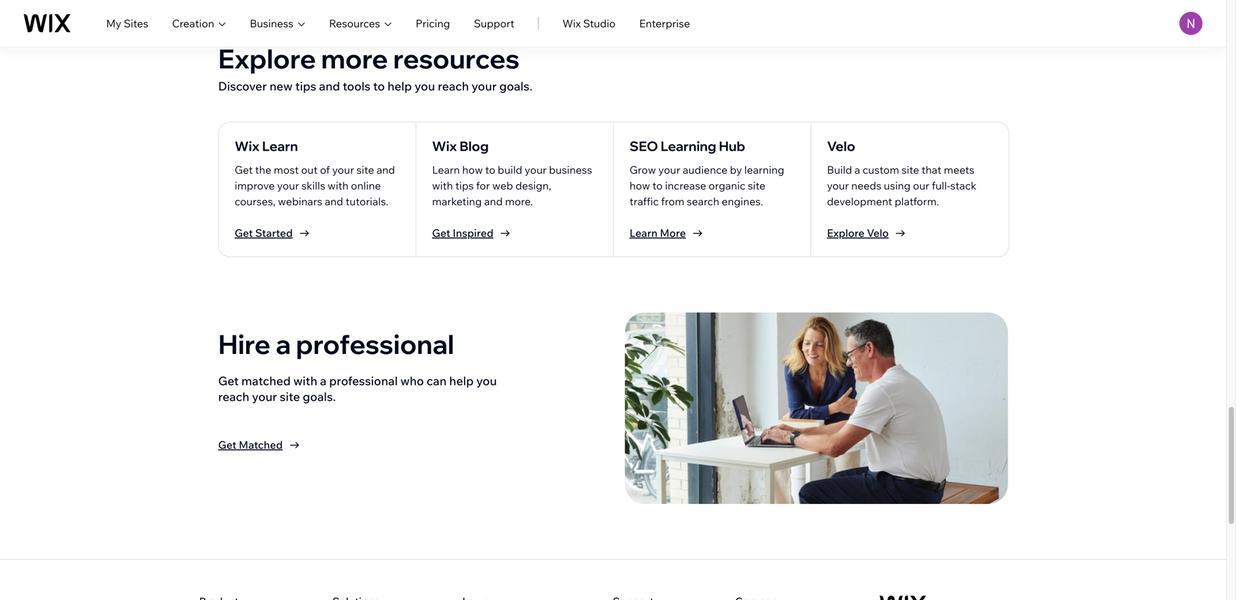 Task type: describe. For each thing, give the bounding box(es) containing it.
to inside explore more resources discover new tips and tools to help you reach your goals.
[[373, 79, 385, 93]]

profile image image
[[1179, 12, 1203, 35]]

0 vertical spatial learn
[[262, 138, 298, 154]]

get for wix blog
[[432, 226, 450, 240]]

wix studio
[[562, 17, 616, 30]]

your down 'most'
[[277, 179, 299, 192]]

your inside explore more resources discover new tips and tools to help you reach your goals.
[[472, 79, 497, 93]]

wix for wix studio
[[562, 17, 581, 30]]

get inside get the most out of your site and improve your skills with online courses, webinars and tutorials.
[[235, 163, 253, 176]]

discover
[[218, 79, 267, 93]]

learn more
[[630, 226, 686, 240]]

meets
[[944, 163, 974, 176]]

using
[[884, 179, 911, 192]]

your right of
[[332, 163, 354, 176]]

grow your audience by learning how to increase organic site traffic from search engines.
[[630, 163, 784, 208]]

business
[[250, 17, 294, 30]]

engines.
[[722, 195, 763, 208]]

most
[[274, 163, 299, 176]]

explore velo link
[[827, 225, 908, 241]]

get matched with a professional who can help you reach your site goals.
[[218, 374, 497, 404]]

needs
[[851, 179, 881, 192]]

matched
[[239, 438, 283, 452]]

with inside the learn how to build your business with tips for web design, marketing and more.
[[432, 179, 453, 192]]

learn for learn more
[[630, 226, 658, 240]]

you inside get matched with a professional who can help you reach your site goals.
[[476, 374, 497, 388]]

pricing
[[416, 17, 450, 30]]

to inside grow your audience by learning how to increase organic site traffic from search engines.
[[653, 179, 663, 192]]

resources button
[[329, 15, 392, 31]]

reach inside get matched with a professional who can help you reach your site goals.
[[218, 389, 249, 404]]

pricing link
[[416, 15, 450, 31]]

hire a professional link
[[218, 327, 501, 361]]

out
[[301, 163, 318, 176]]

creation
[[172, 17, 214, 30]]

learn how to build your business with tips for web design, marketing and more.
[[432, 163, 592, 208]]

site inside get the most out of your site and improve your skills with online courses, webinars and tutorials.
[[357, 163, 374, 176]]

tips inside the learn how to build your business with tips for web design, marketing and more.
[[455, 179, 474, 192]]

by
[[730, 163, 742, 176]]

online
[[351, 179, 381, 192]]

seo learning hub link
[[630, 137, 745, 155]]

inspired
[[453, 226, 493, 240]]

learn more link
[[630, 225, 706, 241]]

explore more resources discover new tips and tools to help you reach your goals.
[[218, 42, 532, 93]]

hub
[[719, 138, 745, 154]]

new
[[270, 79, 293, 93]]

learning
[[744, 163, 784, 176]]

resources
[[329, 17, 380, 30]]

increase
[[665, 179, 706, 192]]

my
[[106, 17, 121, 30]]

traffic
[[630, 195, 659, 208]]

reach inside explore more resources discover new tips and tools to help you reach your goals.
[[438, 79, 469, 93]]

get inspired link
[[432, 225, 513, 241]]

more
[[660, 226, 686, 240]]

search
[[687, 195, 719, 208]]

stack
[[950, 179, 977, 192]]

hire
[[218, 327, 271, 361]]

get matched link
[[218, 436, 501, 453]]

my sites link
[[106, 15, 148, 31]]

my sites
[[106, 17, 148, 30]]

get matched
[[218, 438, 283, 452]]

custom
[[863, 163, 899, 176]]

webinars
[[278, 195, 322, 208]]

more
[[321, 42, 388, 75]]

a inside get matched with a professional who can help you reach your site goals.
[[320, 374, 327, 388]]

explore for more
[[218, 42, 316, 75]]

velo inside explore velo link
[[867, 226, 889, 240]]

enterprise link
[[639, 15, 690, 31]]

design,
[[515, 179, 551, 192]]

tutorials.
[[346, 195, 388, 208]]

skills
[[301, 179, 325, 192]]

and inside explore more resources discover new tips and tools to help you reach your goals.
[[319, 79, 340, 93]]

more.
[[505, 195, 533, 208]]

can
[[427, 374, 447, 388]]

professional inside get matched with a professional who can help you reach your site goals.
[[329, 374, 398, 388]]

web
[[492, 179, 513, 192]]

wix logo, homepage image
[[880, 596, 926, 600]]

that
[[922, 163, 941, 176]]



Task type: vqa. For each thing, say whether or not it's contained in the screenshot.
Checklist:
no



Task type: locate. For each thing, give the bounding box(es) containing it.
build
[[827, 163, 852, 176]]

get left inspired
[[432, 226, 450, 240]]

0 vertical spatial how
[[462, 163, 483, 176]]

learn up 'most'
[[262, 138, 298, 154]]

your
[[472, 79, 497, 93], [332, 163, 354, 176], [525, 163, 547, 176], [658, 163, 680, 176], [277, 179, 299, 192], [827, 179, 849, 192], [252, 389, 277, 404]]

2 vertical spatial to
[[653, 179, 663, 192]]

1 vertical spatial goals.
[[303, 389, 336, 404]]

tools
[[343, 79, 371, 93]]

reach down resources
[[438, 79, 469, 93]]

explore down "development"
[[827, 226, 865, 240]]

to
[[373, 79, 385, 93], [485, 163, 495, 176], [653, 179, 663, 192]]

and inside the learn how to build your business with tips for web design, marketing and more.
[[484, 195, 503, 208]]

and
[[319, 79, 340, 93], [377, 163, 395, 176], [325, 195, 343, 208], [484, 195, 503, 208]]

a inside build a custom site that meets your needs using our full-stack development platform.
[[855, 163, 860, 176]]

2 horizontal spatial wix
[[562, 17, 581, 30]]

1 vertical spatial learn
[[432, 163, 460, 176]]

1 vertical spatial velo
[[867, 226, 889, 240]]

to right tools
[[373, 79, 385, 93]]

get left matched at the left bottom
[[218, 374, 239, 388]]

site up online
[[357, 163, 374, 176]]

wix blog
[[432, 138, 489, 154]]

professional down hire a professional link
[[329, 374, 398, 388]]

with
[[328, 179, 349, 192], [432, 179, 453, 192], [293, 374, 317, 388]]

site down learning
[[748, 179, 765, 192]]

enterprise
[[639, 17, 690, 30]]

0 horizontal spatial velo
[[827, 138, 855, 154]]

2 vertical spatial learn
[[630, 226, 658, 240]]

1 horizontal spatial wix
[[432, 138, 457, 154]]

and down web
[[484, 195, 503, 208]]

help inside get matched with a professional who can help you reach your site goals.
[[449, 374, 474, 388]]

get started
[[235, 226, 293, 240]]

1 vertical spatial a
[[276, 327, 291, 361]]

a down hire a professional
[[320, 374, 327, 388]]

grow
[[630, 163, 656, 176]]

learn for learn how to build your business with tips for web design, marketing and more.
[[432, 163, 460, 176]]

to inside the learn how to build your business with tips for web design, marketing and more.
[[485, 163, 495, 176]]

0 horizontal spatial you
[[415, 79, 435, 93]]

site inside grow your audience by learning how to increase organic site traffic from search engines.
[[748, 179, 765, 192]]

2 horizontal spatial with
[[432, 179, 453, 192]]

a right build
[[855, 163, 860, 176]]

your inside the learn how to build your business with tips for web design, marketing and more.
[[525, 163, 547, 176]]

0 vertical spatial reach
[[438, 79, 469, 93]]

started
[[255, 226, 293, 240]]

1 horizontal spatial learn
[[432, 163, 460, 176]]

0 vertical spatial help
[[387, 79, 412, 93]]

sites
[[124, 17, 148, 30]]

get left the "started"
[[235, 226, 253, 240]]

explore for velo
[[827, 226, 865, 240]]

wix up the
[[235, 138, 260, 154]]

for
[[476, 179, 490, 192]]

your down resources
[[472, 79, 497, 93]]

marketing
[[432, 195, 482, 208]]

reach
[[438, 79, 469, 93], [218, 389, 249, 404]]

a for hire
[[276, 327, 291, 361]]

1 horizontal spatial reach
[[438, 79, 469, 93]]

studio
[[583, 17, 616, 30]]

and up online
[[377, 163, 395, 176]]

wix for wix blog
[[432, 138, 457, 154]]

with right matched at the left bottom
[[293, 374, 317, 388]]

1 vertical spatial reach
[[218, 389, 249, 404]]

get up improve
[[235, 163, 253, 176]]

1 vertical spatial help
[[449, 374, 474, 388]]

site inside build a custom site that meets your needs using our full-stack development platform.
[[902, 163, 919, 176]]

0 horizontal spatial explore
[[218, 42, 316, 75]]

reach down matched at the left bottom
[[218, 389, 249, 404]]

learn down wix blog
[[432, 163, 460, 176]]

with inside get matched with a professional who can help you reach your site goals.
[[293, 374, 317, 388]]

how
[[462, 163, 483, 176], [630, 179, 650, 192]]

get for hire a professional
[[218, 438, 236, 452]]

2 horizontal spatial to
[[653, 179, 663, 192]]

1 horizontal spatial to
[[485, 163, 495, 176]]

get the most out of your site and improve your skills with online courses, webinars and tutorials.
[[235, 163, 395, 208]]

1 horizontal spatial explore
[[827, 226, 865, 240]]

support link
[[474, 15, 514, 31]]

seo
[[630, 138, 658, 154]]

goals. inside get matched with a professional who can help you reach your site goals.
[[303, 389, 336, 404]]

how down grow
[[630, 179, 650, 192]]

wix for wix learn
[[235, 138, 260, 154]]

to up traffic
[[653, 179, 663, 192]]

your inside get matched with a professional who can help you reach your site goals.
[[252, 389, 277, 404]]

improve
[[235, 179, 275, 192]]

velo down "development"
[[867, 226, 889, 240]]

learning
[[661, 138, 716, 154]]

0 vertical spatial explore
[[218, 42, 316, 75]]

0 horizontal spatial how
[[462, 163, 483, 176]]

build a custom site that meets your needs using our full-stack development platform.
[[827, 163, 977, 208]]

site up our
[[902, 163, 919, 176]]

with inside get the most out of your site and improve your skills with online courses, webinars and tutorials.
[[328, 179, 349, 192]]

you inside explore more resources discover new tips and tools to help you reach your goals.
[[415, 79, 435, 93]]

wix
[[562, 17, 581, 30], [235, 138, 260, 154], [432, 138, 457, 154]]

velo
[[827, 138, 855, 154], [867, 226, 889, 240]]

explore velo
[[827, 226, 889, 240]]

resources
[[393, 42, 520, 75]]

how up 'for' in the top left of the page
[[462, 163, 483, 176]]

you right can
[[476, 374, 497, 388]]

goals. down resources
[[499, 79, 532, 93]]

your down build
[[827, 179, 849, 192]]

help
[[387, 79, 412, 93], [449, 374, 474, 388]]

organic
[[709, 179, 745, 192]]

full-
[[932, 179, 950, 192]]

0 vertical spatial a
[[855, 163, 860, 176]]

and left tools
[[319, 79, 340, 93]]

how inside grow your audience by learning how to increase organic site traffic from search engines.
[[630, 179, 650, 192]]

wix learn link
[[235, 137, 298, 155]]

0 horizontal spatial goals.
[[303, 389, 336, 404]]

tips up marketing
[[455, 179, 474, 192]]

2 vertical spatial a
[[320, 374, 327, 388]]

explore
[[218, 42, 316, 75], [827, 226, 865, 240]]

get left the matched
[[218, 438, 236, 452]]

site
[[357, 163, 374, 176], [902, 163, 919, 176], [748, 179, 765, 192], [280, 389, 300, 404]]

0 vertical spatial velo
[[827, 138, 855, 154]]

1 vertical spatial tips
[[455, 179, 474, 192]]

seo learning hub
[[630, 138, 745, 154]]

your inside grow your audience by learning how to increase organic site traffic from search engines.
[[658, 163, 680, 176]]

development
[[827, 195, 892, 208]]

velo link
[[827, 137, 855, 155]]

1 horizontal spatial velo
[[867, 226, 889, 240]]

to up 'for' in the top left of the page
[[485, 163, 495, 176]]

get started link
[[235, 225, 312, 241]]

get
[[235, 163, 253, 176], [235, 226, 253, 240], [432, 226, 450, 240], [218, 374, 239, 388], [218, 438, 236, 452]]

business button
[[250, 15, 305, 31]]

2 horizontal spatial learn
[[630, 226, 658, 240]]

0 horizontal spatial reach
[[218, 389, 249, 404]]

0 vertical spatial tips
[[295, 79, 316, 93]]

matched
[[241, 374, 291, 388]]

0 horizontal spatial with
[[293, 374, 317, 388]]

who
[[400, 374, 424, 388]]

business
[[549, 163, 592, 176]]

get inside get matched with a professional who can help you reach your site goals.
[[218, 374, 239, 388]]

0 horizontal spatial learn
[[262, 138, 298, 154]]

woman and man looking at a laptop and smiling. image
[[625, 313, 1008, 504]]

professional up get matched with a professional who can help you reach your site goals.
[[296, 327, 454, 361]]

site inside get matched with a professional who can help you reach your site goals.
[[280, 389, 300, 404]]

1 horizontal spatial how
[[630, 179, 650, 192]]

goals. inside explore more resources discover new tips and tools to help you reach your goals.
[[499, 79, 532, 93]]

and down skills
[[325, 195, 343, 208]]

your down matched at the left bottom
[[252, 389, 277, 404]]

1 horizontal spatial help
[[449, 374, 474, 388]]

your inside build a custom site that meets your needs using our full-stack development platform.
[[827, 179, 849, 192]]

1 horizontal spatial you
[[476, 374, 497, 388]]

your up the design,
[[525, 163, 547, 176]]

learn left more
[[630, 226, 658, 240]]

site down matched at the left bottom
[[280, 389, 300, 404]]

0 horizontal spatial to
[[373, 79, 385, 93]]

wix left blog
[[432, 138, 457, 154]]

explore inside explore more resources discover new tips and tools to help you reach your goals.
[[218, 42, 316, 75]]

the
[[255, 163, 271, 176]]

2 horizontal spatial a
[[855, 163, 860, 176]]

get inspired
[[432, 226, 493, 240]]

1 vertical spatial you
[[476, 374, 497, 388]]

a right hire
[[276, 327, 291, 361]]

0 horizontal spatial help
[[387, 79, 412, 93]]

1 horizontal spatial tips
[[455, 179, 474, 192]]

0 vertical spatial professional
[[296, 327, 454, 361]]

explore up new
[[218, 42, 316, 75]]

you down resources
[[415, 79, 435, 93]]

creation button
[[172, 15, 226, 31]]

0 vertical spatial to
[[373, 79, 385, 93]]

platform.
[[895, 195, 939, 208]]

0 horizontal spatial tips
[[295, 79, 316, 93]]

0 horizontal spatial wix
[[235, 138, 260, 154]]

learn
[[262, 138, 298, 154], [432, 163, 460, 176], [630, 226, 658, 240]]

from
[[661, 195, 684, 208]]

learn inside the learn how to build your business with tips for web design, marketing and more.
[[432, 163, 460, 176]]

tips
[[295, 79, 316, 93], [455, 179, 474, 192]]

with down of
[[328, 179, 349, 192]]

build
[[498, 163, 522, 176]]

1 horizontal spatial with
[[328, 179, 349, 192]]

a for build
[[855, 163, 860, 176]]

1 horizontal spatial a
[[320, 374, 327, 388]]

0 horizontal spatial a
[[276, 327, 291, 361]]

courses,
[[235, 195, 276, 208]]

tips inside explore more resources discover new tips and tools to help you reach your goals.
[[295, 79, 316, 93]]

1 vertical spatial explore
[[827, 226, 865, 240]]

0 vertical spatial you
[[415, 79, 435, 93]]

professional
[[296, 327, 454, 361], [329, 374, 398, 388]]

blog
[[460, 138, 489, 154]]

wix left "studio" on the left top of the page
[[562, 17, 581, 30]]

of
[[320, 163, 330, 176]]

0 vertical spatial goals.
[[499, 79, 532, 93]]

help right can
[[449, 374, 474, 388]]

1 vertical spatial to
[[485, 163, 495, 176]]

goals.
[[499, 79, 532, 93], [303, 389, 336, 404]]

with up marketing
[[432, 179, 453, 192]]

1 vertical spatial how
[[630, 179, 650, 192]]

our
[[913, 179, 929, 192]]

1 horizontal spatial goals.
[[499, 79, 532, 93]]

get for wix learn
[[235, 226, 253, 240]]

help right tools
[[387, 79, 412, 93]]

support
[[474, 17, 514, 30]]

audience
[[683, 163, 728, 176]]

hire a professional
[[218, 327, 454, 361]]

help inside explore more resources discover new tips and tools to help you reach your goals.
[[387, 79, 412, 93]]

wix learn
[[235, 138, 298, 154]]

your up increase
[[658, 163, 680, 176]]

1 vertical spatial professional
[[329, 374, 398, 388]]

goals. down hire a professional
[[303, 389, 336, 404]]

wix blog link
[[432, 137, 489, 155]]

velo up build
[[827, 138, 855, 154]]

wix studio link
[[562, 15, 616, 31]]

tips right new
[[295, 79, 316, 93]]

how inside the learn how to build your business with tips for web design, marketing and more.
[[462, 163, 483, 176]]



